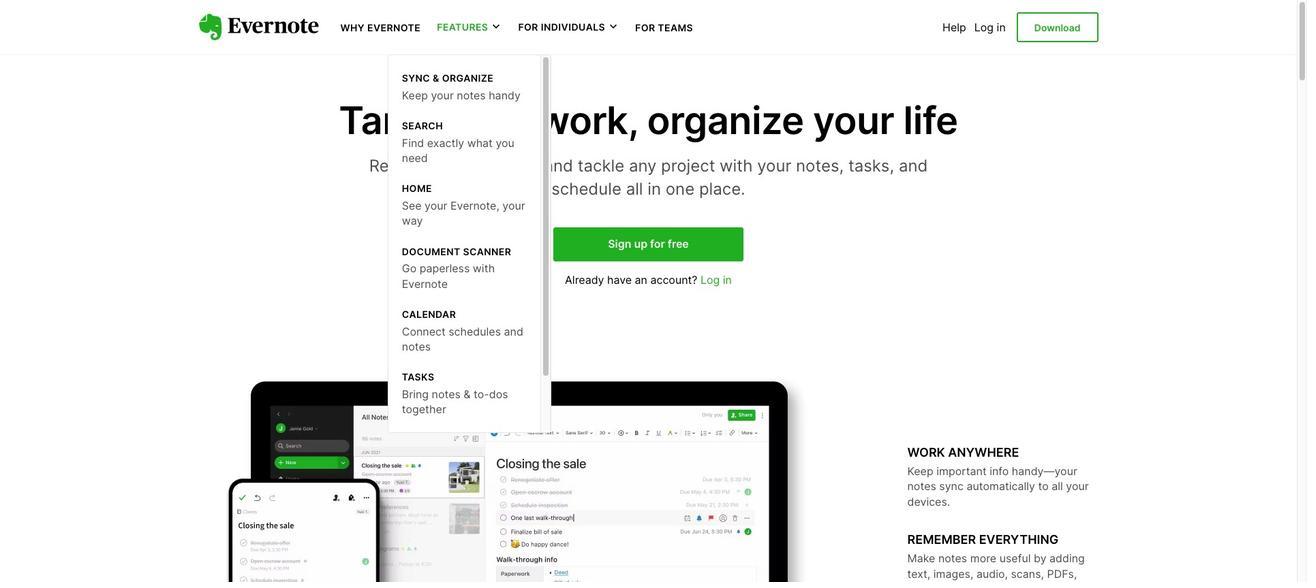 Task type: describe. For each thing, give the bounding box(es) containing it.
to-
[[474, 388, 489, 402]]

remember for remember everything and tackle any project with your notes, tasks, and schedule all in one place.
[[369, 156, 453, 176]]

calendar connect schedules and notes
[[402, 309, 524, 354]]

for for for teams
[[635, 22, 656, 33]]

pdfs,
[[1048, 568, 1078, 581]]

automatically
[[967, 480, 1036, 494]]

evernote inside 'link'
[[368, 22, 421, 33]]

notes inside the calendar connect schedules and notes
[[402, 340, 431, 354]]

evernote ui on desktop and mobile image
[[199, 375, 853, 583]]

notes inside sync & organize keep your notes handy
[[457, 88, 486, 102]]

search find exactly what you need
[[402, 120, 515, 165]]

already
[[565, 273, 604, 287]]

sync
[[402, 72, 430, 84]]

in inside remember everything and tackle any project with your notes, tasks, and schedule all in one place.
[[648, 179, 661, 199]]

connect
[[402, 325, 446, 339]]

and right tasks,
[[899, 156, 928, 176]]

0 vertical spatial in
[[997, 20, 1006, 34]]

up
[[634, 238, 648, 251]]

sync
[[940, 480, 964, 494]]

document scanner go paperless with evernote
[[402, 246, 512, 291]]

sign up for free
[[608, 238, 689, 251]]

for individuals
[[518, 21, 605, 33]]

help
[[943, 20, 967, 34]]

need
[[402, 151, 428, 165]]

evernote,
[[451, 199, 500, 213]]

more
[[971, 552, 997, 566]]

evernote inside document scanner go paperless with evernote
[[402, 277, 448, 291]]

to
[[1039, 480, 1049, 494]]

evernote logo image
[[199, 14, 319, 41]]

work anywhere keep important info handy—your notes sync automatically to all your devices.
[[908, 446, 1089, 509]]

notes inside "remember everything make notes more useful by adding text, images, audio, scans, pdfs, and documents."
[[939, 552, 968, 566]]

way
[[402, 214, 423, 228]]

features button
[[437, 20, 502, 34]]

why
[[341, 22, 365, 33]]

audio,
[[977, 568, 1008, 581]]

account?
[[651, 273, 698, 287]]

remember for remember everything make notes more useful by adding text, images, audio, scans, pdfs, and documents.
[[908, 533, 976, 547]]

documents.
[[930, 583, 991, 583]]

any
[[629, 156, 657, 176]]

bring
[[402, 388, 429, 402]]

features
[[437, 21, 488, 33]]

for teams link
[[635, 20, 693, 34]]

your inside sync & organize keep your notes handy
[[431, 88, 454, 102]]

everything for scans,
[[980, 533, 1059, 547]]

search
[[402, 120, 443, 132]]

home see your evernote, your way
[[402, 183, 526, 228]]

work,
[[538, 97, 638, 144]]

have
[[607, 273, 632, 287]]

with inside document scanner go paperless with evernote
[[473, 262, 495, 276]]

for
[[651, 238, 665, 251]]

for teams
[[635, 22, 693, 33]]

help link
[[943, 20, 967, 34]]

organize
[[442, 72, 494, 84]]

together
[[402, 403, 446, 417]]

why evernote
[[341, 22, 421, 33]]

an
[[635, 273, 648, 287]]

1 vertical spatial log in link
[[701, 273, 732, 287]]

devices.
[[908, 495, 951, 509]]

see
[[402, 199, 422, 213]]

sign
[[608, 238, 632, 251]]

images,
[[934, 568, 974, 581]]

home
[[402, 183, 432, 195]]

project
[[661, 156, 715, 176]]

schedule
[[552, 179, 622, 199]]

remember everything make notes more useful by adding text, images, audio, scans, pdfs, and documents.
[[908, 533, 1085, 583]]

& inside tasks bring notes & to-dos together
[[464, 388, 471, 402]]

text,
[[908, 568, 931, 581]]

remember everything and tackle any project with your notes, tasks, and schedule all in one place.
[[369, 156, 928, 199]]

0 vertical spatial log in link
[[975, 20, 1006, 34]]

schedules
[[449, 325, 501, 339]]

organize
[[647, 97, 804, 144]]

tasks
[[402, 372, 435, 384]]



Task type: locate. For each thing, give the bounding box(es) containing it.
and
[[544, 156, 573, 176], [899, 156, 928, 176], [504, 325, 524, 339], [908, 583, 927, 583]]

0 vertical spatial evernote
[[368, 22, 421, 33]]

tame your work, organize your life
[[339, 97, 958, 144]]

remember
[[369, 156, 453, 176], [908, 533, 976, 547]]

exactly
[[427, 136, 464, 150]]

already have an account? log in
[[565, 273, 732, 287]]

keep down work
[[908, 465, 934, 479]]

free
[[668, 238, 689, 251]]

notes inside tasks bring notes & to-dos together
[[432, 388, 461, 402]]

tasks bring notes & to-dos together
[[402, 372, 508, 417]]

1 horizontal spatial with
[[720, 156, 753, 176]]

notes down "organize"
[[457, 88, 486, 102]]

find
[[402, 136, 424, 150]]

sign up for free link
[[554, 228, 744, 262]]

for individuals button
[[518, 20, 619, 34]]

anywhere
[[949, 446, 1020, 460]]

notes up devices.
[[908, 480, 937, 494]]

with inside remember everything and tackle any project with your notes, tasks, and schedule all in one place.
[[720, 156, 753, 176]]

remember inside remember everything and tackle any project with your notes, tasks, and schedule all in one place.
[[369, 156, 453, 176]]

why evernote link
[[341, 20, 421, 34]]

log
[[975, 20, 994, 34], [701, 273, 720, 287]]

useful
[[1000, 552, 1031, 566]]

notes down connect
[[402, 340, 431, 354]]

in right account?
[[723, 273, 732, 287]]

tame
[[339, 97, 439, 144]]

your inside work anywhere keep important info handy—your notes sync automatically to all your devices.
[[1067, 480, 1089, 494]]

in down any
[[648, 179, 661, 199]]

for left individuals
[[518, 21, 538, 33]]

you
[[496, 136, 515, 150]]

info
[[990, 465, 1009, 479]]

keep
[[402, 88, 428, 102], [908, 465, 934, 479]]

0 horizontal spatial with
[[473, 262, 495, 276]]

keep down sync
[[402, 88, 428, 102]]

log in link right account?
[[701, 273, 732, 287]]

1 vertical spatial in
[[648, 179, 661, 199]]

log in
[[975, 20, 1006, 34]]

2 horizontal spatial in
[[997, 20, 1006, 34]]

0 horizontal spatial in
[[648, 179, 661, 199]]

for for for individuals
[[518, 21, 538, 33]]

download link
[[1017, 12, 1099, 42]]

1 vertical spatial log
[[701, 273, 720, 287]]

everything inside "remember everything make notes more useful by adding text, images, audio, scans, pdfs, and documents."
[[980, 533, 1059, 547]]

0 horizontal spatial log in link
[[701, 273, 732, 287]]

in right help
[[997, 20, 1006, 34]]

life
[[904, 97, 958, 144]]

and inside "remember everything make notes more useful by adding text, images, audio, scans, pdfs, and documents."
[[908, 583, 927, 583]]

handy
[[489, 88, 521, 102]]

for inside button
[[518, 21, 538, 33]]

everything for schedule
[[458, 156, 540, 176]]

1 vertical spatial all
[[1052, 480, 1064, 494]]

& inside sync & organize keep your notes handy
[[433, 72, 440, 84]]

download
[[1035, 22, 1081, 33]]

important
[[937, 465, 987, 479]]

remember inside "remember everything make notes more useful by adding text, images, audio, scans, pdfs, and documents."
[[908, 533, 976, 547]]

and down text,
[[908, 583, 927, 583]]

paperless
[[420, 262, 470, 276]]

0 horizontal spatial for
[[518, 21, 538, 33]]

1 vertical spatial everything
[[980, 533, 1059, 547]]

0 vertical spatial &
[[433, 72, 440, 84]]

0 vertical spatial all
[[626, 179, 643, 199]]

and inside the calendar connect schedules and notes
[[504, 325, 524, 339]]

go
[[402, 262, 417, 276]]

dos
[[489, 388, 508, 402]]

log right account?
[[701, 273, 720, 287]]

for
[[518, 21, 538, 33], [635, 22, 656, 33]]

1 horizontal spatial keep
[[908, 465, 934, 479]]

0 vertical spatial remember
[[369, 156, 453, 176]]

log in link
[[975, 20, 1006, 34], [701, 273, 732, 287]]

in
[[997, 20, 1006, 34], [648, 179, 661, 199], [723, 273, 732, 287]]

with up place. on the top right of page
[[720, 156, 753, 176]]

1 vertical spatial keep
[[908, 465, 934, 479]]

calendar
[[402, 309, 456, 321]]

tackle
[[578, 156, 625, 176]]

notes,
[[796, 156, 844, 176]]

keep inside sync & organize keep your notes handy
[[402, 88, 428, 102]]

log right help link
[[975, 20, 994, 34]]

0 horizontal spatial all
[[626, 179, 643, 199]]

1 horizontal spatial &
[[464, 388, 471, 402]]

all inside work anywhere keep important info handy—your notes sync automatically to all your devices.
[[1052, 480, 1064, 494]]

0 vertical spatial keep
[[402, 88, 428, 102]]

tasks,
[[849, 156, 895, 176]]

& right sync
[[433, 72, 440, 84]]

notes up images,
[[939, 552, 968, 566]]

& left to-
[[464, 388, 471, 402]]

evernote down go
[[402, 277, 448, 291]]

0 vertical spatial everything
[[458, 156, 540, 176]]

and up the schedule
[[544, 156, 573, 176]]

1 horizontal spatial log
[[975, 20, 994, 34]]

1 vertical spatial &
[[464, 388, 471, 402]]

everything
[[458, 156, 540, 176], [980, 533, 1059, 547]]

your inside remember everything and tackle any project with your notes, tasks, and schedule all in one place.
[[758, 156, 792, 176]]

all
[[626, 179, 643, 199], [1052, 480, 1064, 494]]

by
[[1034, 552, 1047, 566]]

your
[[431, 88, 454, 102], [448, 97, 529, 144], [813, 97, 895, 144], [758, 156, 792, 176], [425, 199, 448, 213], [503, 199, 526, 213], [1067, 480, 1089, 494]]

log in link right help
[[975, 20, 1006, 34]]

notes inside work anywhere keep important info handy—your notes sync automatically to all your devices.
[[908, 480, 937, 494]]

teams
[[658, 22, 693, 33]]

all right to
[[1052, 480, 1064, 494]]

1 horizontal spatial remember
[[908, 533, 976, 547]]

keep inside work anywhere keep important info handy—your notes sync automatically to all your devices.
[[908, 465, 934, 479]]

notes
[[457, 88, 486, 102], [402, 340, 431, 354], [432, 388, 461, 402], [908, 480, 937, 494], [939, 552, 968, 566]]

1 vertical spatial with
[[473, 262, 495, 276]]

adding
[[1050, 552, 1085, 566]]

0 horizontal spatial log
[[701, 273, 720, 287]]

with
[[720, 156, 753, 176], [473, 262, 495, 276]]

all down any
[[626, 179, 643, 199]]

all inside remember everything and tackle any project with your notes, tasks, and schedule all in one place.
[[626, 179, 643, 199]]

handy—your
[[1012, 465, 1078, 479]]

1 vertical spatial remember
[[908, 533, 976, 547]]

&
[[433, 72, 440, 84], [464, 388, 471, 402]]

1 horizontal spatial in
[[723, 273, 732, 287]]

one
[[666, 179, 695, 199]]

work
[[908, 446, 946, 460]]

document
[[402, 246, 461, 258]]

0 horizontal spatial everything
[[458, 156, 540, 176]]

evernote
[[368, 22, 421, 33], [402, 277, 448, 291]]

for left the teams
[[635, 22, 656, 33]]

0 horizontal spatial &
[[433, 72, 440, 84]]

2 vertical spatial in
[[723, 273, 732, 287]]

1 horizontal spatial for
[[635, 22, 656, 33]]

remember up make
[[908, 533, 976, 547]]

notes up together
[[432, 388, 461, 402]]

scans,
[[1011, 568, 1045, 581]]

0 vertical spatial with
[[720, 156, 753, 176]]

everything down you on the top left
[[458, 156, 540, 176]]

make
[[908, 552, 936, 566]]

evernote right why
[[368, 22, 421, 33]]

place.
[[699, 179, 746, 199]]

1 vertical spatial evernote
[[402, 277, 448, 291]]

scanner
[[463, 246, 512, 258]]

1 horizontal spatial everything
[[980, 533, 1059, 547]]

what
[[467, 136, 493, 150]]

sync & organize keep your notes handy
[[402, 72, 521, 102]]

and right schedules on the left bottom of page
[[504, 325, 524, 339]]

1 horizontal spatial all
[[1052, 480, 1064, 494]]

1 horizontal spatial log in link
[[975, 20, 1006, 34]]

individuals
[[541, 21, 605, 33]]

remember down find at the left top of page
[[369, 156, 453, 176]]

everything up useful at the right of the page
[[980, 533, 1059, 547]]

0 horizontal spatial remember
[[369, 156, 453, 176]]

0 horizontal spatial keep
[[402, 88, 428, 102]]

with down "scanner"
[[473, 262, 495, 276]]

0 vertical spatial log
[[975, 20, 994, 34]]

everything inside remember everything and tackle any project with your notes, tasks, and schedule all in one place.
[[458, 156, 540, 176]]



Task type: vqa. For each thing, say whether or not it's contained in the screenshot.
SIZE to the right
no



